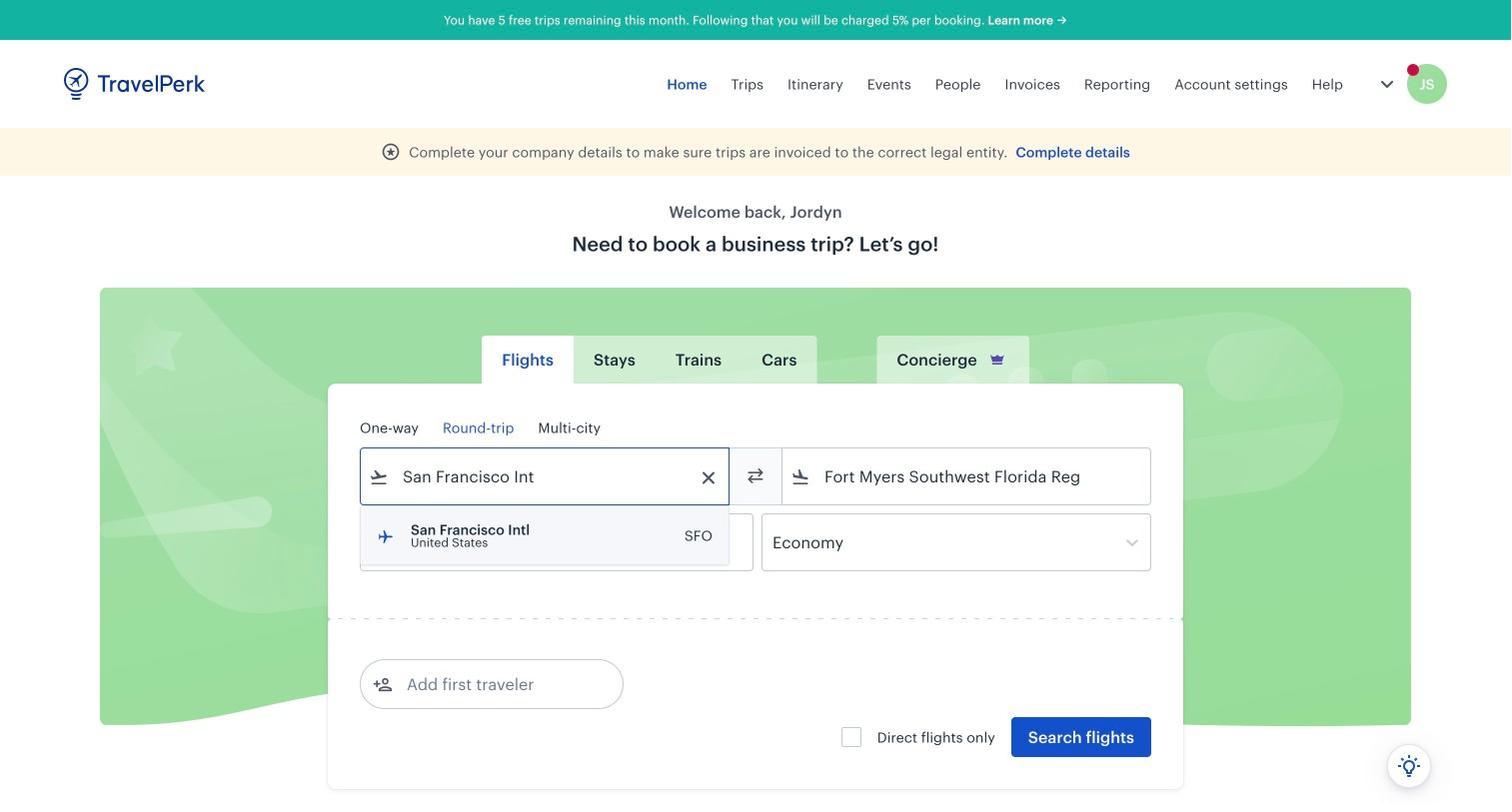 Task type: vqa. For each thing, say whether or not it's contained in the screenshot.
RETURN Text Box
yes



Task type: describe. For each thing, give the bounding box(es) containing it.
Add first traveler search field
[[393, 669, 601, 701]]

Depart text field
[[389, 515, 493, 571]]



Task type: locate. For each thing, give the bounding box(es) containing it.
Return text field
[[508, 515, 612, 571]]

To search field
[[811, 461, 1125, 493]]

From search field
[[389, 461, 703, 493]]



